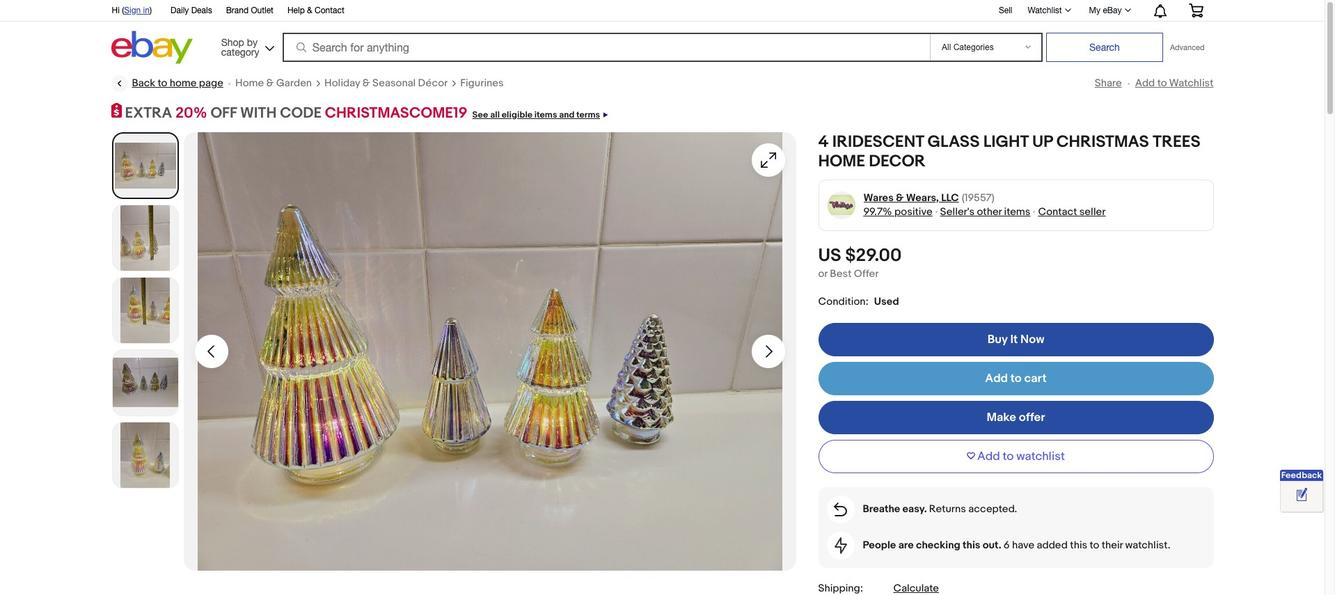 Task type: vqa. For each thing, say whether or not it's contained in the screenshot.
26%
no



Task type: describe. For each thing, give the bounding box(es) containing it.
advanced
[[1170, 43, 1205, 52]]

outlet
[[251, 6, 274, 15]]

glass
[[928, 132, 980, 151]]

us
[[818, 245, 841, 266]]

are
[[899, 539, 914, 552]]

watchlist.
[[1125, 539, 1171, 552]]

wears,
[[906, 191, 939, 204]]

off
[[211, 104, 237, 123]]

$29.00
[[845, 245, 902, 266]]

llc
[[941, 191, 959, 204]]

sell
[[999, 5, 1013, 15]]

contact seller link
[[1038, 205, 1106, 218]]

share button
[[1095, 77, 1122, 90]]

us $29.00 or best offer
[[818, 245, 902, 280]]

daily deals
[[171, 6, 212, 15]]

with details__icon image for breathe
[[834, 502, 847, 516]]

eligible
[[502, 109, 533, 120]]

code
[[280, 104, 322, 123]]

used
[[874, 295, 899, 308]]

my ebay link
[[1082, 2, 1137, 19]]

in
[[143, 6, 150, 15]]

account navigation
[[104, 0, 1214, 22]]

wares
[[864, 191, 894, 204]]

to for watchlist
[[1003, 449, 1014, 463]]

brand outlet link
[[226, 3, 274, 19]]

christmascome19
[[325, 104, 468, 123]]

seller's other items link
[[940, 205, 1031, 218]]

category
[[221, 46, 259, 57]]

& for contact
[[307, 6, 312, 15]]

brand
[[226, 6, 249, 15]]

share
[[1095, 77, 1122, 90]]

now
[[1021, 332, 1045, 346]]

with
[[240, 104, 277, 123]]

shipping:
[[818, 582, 863, 595]]

to left their
[[1090, 539, 1099, 552]]

seller
[[1080, 205, 1106, 218]]

(19557)
[[962, 191, 995, 204]]

extra
[[125, 104, 172, 123]]

home & garden
[[235, 77, 312, 90]]

shop by category
[[221, 37, 259, 57]]

help & contact link
[[287, 3, 344, 19]]

feedback
[[1281, 470, 1322, 481]]

offer
[[854, 267, 879, 280]]

holiday & seasonal décor link
[[324, 77, 448, 91]]

watchlist link
[[1020, 2, 1077, 19]]

99.7% positive
[[864, 205, 933, 218]]

back to home page
[[132, 77, 223, 90]]

your shopping cart image
[[1188, 3, 1204, 17]]

4 iridescent glass light up christmas trees home decor - picture 1 of 5 image
[[183, 132, 796, 571]]

& for seasonal
[[363, 77, 370, 90]]

advanced link
[[1163, 33, 1212, 61]]

make offer
[[987, 410, 1045, 424]]

people are checking this out. 6 have added this to their watchlist.
[[863, 539, 1171, 552]]

condition:
[[818, 295, 869, 308]]

positive
[[895, 205, 933, 218]]

terms
[[577, 109, 600, 120]]

figurines link
[[460, 77, 504, 91]]

buy it now link
[[818, 323, 1214, 356]]

calculate
[[894, 582, 939, 595]]

Search for anything text field
[[285, 34, 927, 61]]

add for add to cart
[[985, 371, 1008, 385]]

add to cart
[[985, 371, 1047, 385]]

4 iridescent glass light up christmas trees home decor
[[818, 132, 1201, 171]]

up
[[1032, 132, 1053, 151]]

)
[[150, 6, 152, 15]]

decor
[[869, 151, 926, 171]]

see all eligible items and terms
[[472, 109, 600, 120]]

wares & wears, llc image
[[827, 191, 856, 219]]

add to watchlist link
[[1135, 77, 1214, 90]]

sell link
[[993, 5, 1019, 15]]

sign
[[124, 6, 141, 15]]

best
[[830, 267, 852, 280]]

added
[[1037, 539, 1068, 552]]

see
[[472, 109, 488, 120]]

daily deals link
[[171, 3, 212, 19]]

shop by category button
[[215, 31, 278, 61]]

cart
[[1025, 371, 1047, 385]]

breathe
[[863, 502, 900, 516]]

add to cart link
[[818, 362, 1214, 395]]



Task type: locate. For each thing, give the bounding box(es) containing it.
iridescent
[[832, 132, 924, 151]]

0 horizontal spatial watchlist
[[1028, 6, 1062, 15]]

christmas
[[1057, 132, 1149, 151]]

see all eligible items and terms link
[[468, 104, 608, 123]]

& right home
[[266, 77, 274, 90]]

make
[[987, 410, 1016, 424]]

wares & wears, llc (19557)
[[864, 191, 995, 204]]

none submit inside "shop by category" banner
[[1046, 33, 1163, 62]]

add
[[1135, 77, 1155, 90], [985, 371, 1008, 385], [977, 449, 1000, 463]]

back to home page link
[[111, 75, 223, 92]]

this left "out."
[[963, 539, 980, 552]]

& for wears,
[[896, 191, 904, 204]]

contact left seller
[[1038, 205, 1077, 218]]

1 horizontal spatial contact
[[1038, 205, 1077, 218]]

to inside add to watchlist link
[[1003, 449, 1014, 463]]

their
[[1102, 539, 1123, 552]]

0 horizontal spatial this
[[963, 539, 980, 552]]

out.
[[983, 539, 1001, 552]]

picture 1 of 5 image
[[113, 133, 177, 197]]

contact inside account navigation
[[315, 6, 344, 15]]

0 vertical spatial with details__icon image
[[834, 502, 847, 516]]

picture 2 of 5 image
[[112, 205, 178, 271]]

items right other
[[1004, 205, 1031, 218]]

condition: used
[[818, 295, 899, 308]]

people
[[863, 539, 896, 552]]

to for watchlist
[[1158, 77, 1167, 90]]

to down advanced link
[[1158, 77, 1167, 90]]

1 vertical spatial items
[[1004, 205, 1031, 218]]

& right help
[[307, 6, 312, 15]]

99.7%
[[864, 205, 892, 218]]

brand outlet
[[226, 6, 274, 15]]

0 vertical spatial contact
[[315, 6, 344, 15]]

seasonal
[[373, 77, 416, 90]]

décor
[[418, 77, 448, 90]]

& up the 99.7% positive
[[896, 191, 904, 204]]

have
[[1012, 539, 1035, 552]]

home & garden link
[[235, 77, 312, 91]]

watchlist
[[1028, 6, 1062, 15], [1169, 77, 1214, 90]]

& right holiday
[[363, 77, 370, 90]]

this right added
[[1070, 539, 1088, 552]]

to left watchlist
[[1003, 449, 1014, 463]]

None submit
[[1046, 33, 1163, 62]]

hi ( sign in )
[[112, 6, 152, 15]]

watchlist right sell link
[[1028, 6, 1062, 15]]

1 this from the left
[[963, 539, 980, 552]]

my
[[1089, 6, 1101, 15]]

& for garden
[[266, 77, 274, 90]]

make offer link
[[818, 401, 1214, 434]]

other
[[977, 205, 1002, 218]]

buy
[[988, 332, 1008, 346]]

&
[[307, 6, 312, 15], [266, 77, 274, 90], [363, 77, 370, 90], [896, 191, 904, 204]]

contact right help
[[315, 6, 344, 15]]

home
[[818, 151, 865, 171]]

0 horizontal spatial contact
[[315, 6, 344, 15]]

light
[[984, 132, 1029, 151]]

holiday
[[324, 77, 360, 90]]

figurines
[[460, 77, 504, 90]]

daily
[[171, 6, 189, 15]]

picture 5 of 5 image
[[112, 422, 178, 488]]

1 with details__icon image from the top
[[834, 502, 847, 516]]

help & contact
[[287, 6, 344, 15]]

ebay
[[1103, 6, 1122, 15]]

99.7% positive link
[[864, 205, 933, 218]]

offer
[[1019, 410, 1045, 424]]

add left cart
[[985, 371, 1008, 385]]

1 horizontal spatial watchlist
[[1169, 77, 1214, 90]]

garden
[[276, 77, 312, 90]]

to inside add to cart link
[[1011, 371, 1022, 385]]

with details__icon image left breathe
[[834, 502, 847, 516]]

items left and
[[535, 109, 557, 120]]

to for cart
[[1011, 371, 1022, 385]]

to right back
[[158, 77, 167, 90]]

watchlist inside account navigation
[[1028, 6, 1062, 15]]

accepted.
[[969, 502, 1017, 516]]

page
[[199, 77, 223, 90]]

calculate link
[[894, 582, 939, 595]]

20%
[[175, 104, 207, 123]]

by
[[247, 37, 258, 48]]

with details__icon image left people
[[834, 537, 847, 554]]

checking
[[916, 539, 961, 552]]

to left cart
[[1011, 371, 1022, 385]]

1 vertical spatial watchlist
[[1169, 77, 1214, 90]]

shop by category banner
[[104, 0, 1214, 68]]

breathe easy. returns accepted.
[[863, 502, 1017, 516]]

to for home
[[158, 77, 167, 90]]

all
[[490, 109, 500, 120]]

& inside account navigation
[[307, 6, 312, 15]]

returns
[[929, 502, 966, 516]]

items
[[535, 109, 557, 120], [1004, 205, 1031, 218]]

0 vertical spatial watchlist
[[1028, 6, 1062, 15]]

deals
[[191, 6, 212, 15]]

4
[[818, 132, 829, 151]]

add to watchlist
[[1135, 77, 1214, 90]]

extra 20% off with code christmascome19
[[125, 104, 468, 123]]

2 vertical spatial add
[[977, 449, 1000, 463]]

it
[[1010, 332, 1018, 346]]

to inside 'back to home page' link
[[158, 77, 167, 90]]

watchlist
[[1017, 449, 1065, 463]]

picture 3 of 5 image
[[112, 277, 178, 343]]

my ebay
[[1089, 6, 1122, 15]]

wares & wears, llc link
[[864, 191, 959, 205]]

2 this from the left
[[1070, 539, 1088, 552]]

(
[[122, 6, 124, 15]]

add for add to watchlist
[[1135, 77, 1155, 90]]

sign in link
[[124, 6, 150, 15]]

watchlist down advanced
[[1169, 77, 1214, 90]]

contact
[[315, 6, 344, 15], [1038, 205, 1077, 218]]

picture 4 of 5 image
[[112, 350, 178, 415]]

0 vertical spatial add
[[1135, 77, 1155, 90]]

add right 'share' button
[[1135, 77, 1155, 90]]

1 horizontal spatial items
[[1004, 205, 1031, 218]]

add to watchlist
[[977, 449, 1065, 463]]

seller's
[[940, 205, 975, 218]]

home
[[170, 77, 197, 90]]

or
[[818, 267, 828, 280]]

1 vertical spatial add
[[985, 371, 1008, 385]]

0 vertical spatial items
[[535, 109, 557, 120]]

with details__icon image for people
[[834, 537, 847, 554]]

0 horizontal spatial items
[[535, 109, 557, 120]]

hi
[[112, 6, 120, 15]]

easy.
[[903, 502, 927, 516]]

1 vertical spatial contact
[[1038, 205, 1077, 218]]

this
[[963, 539, 980, 552], [1070, 539, 1088, 552]]

2 with details__icon image from the top
[[834, 537, 847, 554]]

and
[[559, 109, 575, 120]]

1 vertical spatial with details__icon image
[[834, 537, 847, 554]]

with details__icon image
[[834, 502, 847, 516], [834, 537, 847, 554]]

1 horizontal spatial this
[[1070, 539, 1088, 552]]

holiday & seasonal décor
[[324, 77, 448, 90]]

add for add to watchlist
[[977, 449, 1000, 463]]

add down "make"
[[977, 449, 1000, 463]]



